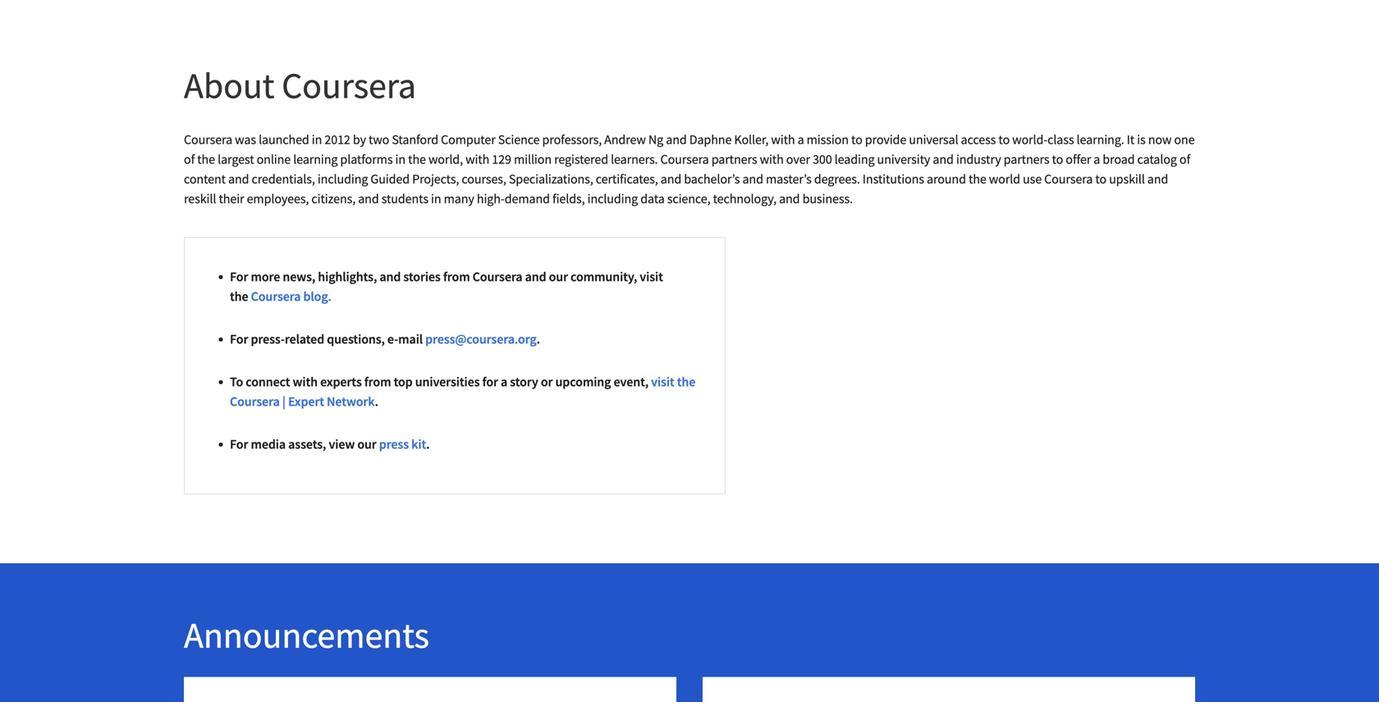 Task type: locate. For each thing, give the bounding box(es) containing it.
the right event,
[[677, 374, 696, 390]]

coursera down the offer on the right top of the page
[[1045, 171, 1093, 187]]

with
[[771, 131, 795, 148], [466, 151, 490, 168], [760, 151, 784, 168], [293, 374, 318, 390]]

coursera up largest
[[184, 131, 232, 148]]

story
[[510, 374, 538, 390]]

offer
[[1066, 151, 1091, 168]]

science,
[[667, 191, 711, 207]]

to
[[852, 131, 863, 148], [999, 131, 1010, 148], [1052, 151, 1064, 168], [1096, 171, 1107, 187]]

for for for more news, highlights, and stories from coursera and our community, visit the
[[230, 269, 248, 285]]

use
[[1023, 171, 1042, 187]]

0 vertical spatial from
[[443, 269, 470, 285]]

university
[[877, 151, 931, 168]]

by
[[353, 131, 366, 148]]

now
[[1149, 131, 1172, 148]]

and down guided on the left of the page
[[358, 191, 379, 207]]

press@coursera.org
[[425, 331, 537, 347]]

0 vertical spatial visit
[[640, 269, 663, 285]]

their
[[219, 191, 244, 207]]

projects,
[[412, 171, 459, 187]]

for press-related questions, e-mail press@coursera.org .
[[230, 331, 540, 347]]

experts
[[320, 374, 362, 390]]

and up technology,
[[743, 171, 764, 187]]

0 horizontal spatial our
[[357, 436, 377, 452]]

for left press-
[[230, 331, 248, 347]]

coursera down connect
[[230, 393, 280, 410]]

from left top
[[364, 374, 391, 390]]

in
[[312, 131, 322, 148], [395, 151, 406, 168], [431, 191, 441, 207]]

including up citizens,
[[318, 171, 368, 187]]

more
[[251, 269, 280, 285]]

community,
[[571, 269, 637, 285]]

2 horizontal spatial in
[[431, 191, 441, 207]]

the up the content
[[197, 151, 215, 168]]

of up the content
[[184, 151, 195, 168]]

demand
[[505, 191, 550, 207]]

with up the expert at the bottom left
[[293, 374, 318, 390]]

the down stanford at the top
[[408, 151, 426, 168]]

1 of from the left
[[184, 151, 195, 168]]

to down class
[[1052, 151, 1064, 168]]

2 vertical spatial .
[[426, 436, 430, 452]]

partners down world-
[[1004, 151, 1050, 168]]

and up around
[[933, 151, 954, 168]]

0 horizontal spatial in
[[312, 131, 322, 148]]

it
[[1127, 131, 1135, 148]]

including
[[318, 171, 368, 187], [588, 191, 638, 207]]

1 vertical spatial visit
[[651, 374, 675, 390]]

1 horizontal spatial in
[[395, 151, 406, 168]]

stanford
[[392, 131, 439, 148]]

1 horizontal spatial .
[[426, 436, 430, 452]]

and
[[666, 131, 687, 148], [933, 151, 954, 168], [228, 171, 249, 187], [661, 171, 682, 187], [743, 171, 764, 187], [1148, 171, 1169, 187], [358, 191, 379, 207], [779, 191, 800, 207], [380, 269, 401, 285], [525, 269, 546, 285]]

employees,
[[247, 191, 309, 207]]

and left stories
[[380, 269, 401, 285]]

1 for from the top
[[230, 269, 248, 285]]

1 vertical spatial in
[[395, 151, 406, 168]]

questions,
[[327, 331, 385, 347]]

about coursera
[[184, 62, 416, 108]]

for left more
[[230, 269, 248, 285]]

1 horizontal spatial partners
[[1004, 151, 1050, 168]]

mail
[[398, 331, 423, 347]]

daphne
[[690, 131, 732, 148]]

in up learning
[[312, 131, 322, 148]]

.
[[537, 331, 540, 347], [375, 393, 379, 410], [426, 436, 430, 452]]

of
[[184, 151, 195, 168], [1180, 151, 1191, 168]]

. for press@coursera.org
[[537, 331, 540, 347]]

from right stories
[[443, 269, 470, 285]]

the left coursera blog.
[[230, 288, 248, 305]]

a up over
[[798, 131, 804, 148]]

the inside visit the coursera | expert network
[[677, 374, 696, 390]]

platforms
[[340, 151, 393, 168]]

visit
[[640, 269, 663, 285], [651, 374, 675, 390]]

0 vertical spatial a
[[798, 131, 804, 148]]

0 vertical spatial including
[[318, 171, 368, 187]]

coursera inside for more news, highlights, and stories from coursera and our community, visit the
[[473, 269, 523, 285]]

upskill
[[1109, 171, 1145, 187]]

1 partners from the left
[[712, 151, 757, 168]]

coursera up press@coursera.org link
[[473, 269, 523, 285]]

for inside for more news, highlights, and stories from coursera and our community, visit the
[[230, 269, 248, 285]]

0 horizontal spatial of
[[184, 151, 195, 168]]

a right for at left bottom
[[501, 374, 508, 390]]

2 vertical spatial for
[[230, 436, 248, 452]]

1 horizontal spatial a
[[798, 131, 804, 148]]

science
[[498, 131, 540, 148]]

kit
[[411, 436, 426, 452]]

world
[[989, 171, 1021, 187]]

1 vertical spatial our
[[357, 436, 377, 452]]

a right the offer on the right top of the page
[[1094, 151, 1101, 168]]

1 vertical spatial including
[[588, 191, 638, 207]]

our left community,
[[549, 269, 568, 285]]

and right ng at the left top of page
[[666, 131, 687, 148]]

2 horizontal spatial .
[[537, 331, 540, 347]]

2 horizontal spatial a
[[1094, 151, 1101, 168]]

view
[[329, 436, 355, 452]]

business.
[[803, 191, 853, 207]]

coursera
[[282, 62, 416, 108], [184, 131, 232, 148], [661, 151, 709, 168], [1045, 171, 1093, 187], [473, 269, 523, 285], [251, 288, 301, 305], [230, 393, 280, 410]]

3 for from the top
[[230, 436, 248, 452]]

to left upskill
[[1096, 171, 1107, 187]]

coursera up by
[[282, 62, 416, 108]]

fields,
[[553, 191, 585, 207]]

for for for media assets, view our press kit .
[[230, 436, 248, 452]]

bachelor's
[[684, 171, 740, 187]]

for left media
[[230, 436, 248, 452]]

reskill
[[184, 191, 216, 207]]

specializations,
[[509, 171, 593, 187]]

1 vertical spatial .
[[375, 393, 379, 410]]

0 horizontal spatial including
[[318, 171, 368, 187]]

coursera blog. link
[[251, 288, 332, 305]]

or
[[541, 374, 553, 390]]

0 horizontal spatial .
[[375, 393, 379, 410]]

andrew
[[605, 131, 646, 148]]

is
[[1137, 131, 1146, 148]]

2 for from the top
[[230, 331, 248, 347]]

0 horizontal spatial a
[[501, 374, 508, 390]]

1 horizontal spatial our
[[549, 269, 568, 285]]

2 partners from the left
[[1004, 151, 1050, 168]]

press@coursera.org link
[[425, 331, 537, 347]]

million
[[514, 151, 552, 168]]

credentials,
[[252, 171, 315, 187]]

from
[[443, 269, 470, 285], [364, 374, 391, 390]]

leading
[[835, 151, 875, 168]]

including down certificates,
[[588, 191, 638, 207]]

computer
[[441, 131, 496, 148]]

and left community,
[[525, 269, 546, 285]]

visit right community,
[[640, 269, 663, 285]]

0 vertical spatial our
[[549, 269, 568, 285]]

300
[[813, 151, 832, 168]]

professors,
[[542, 131, 602, 148]]

partners down koller,
[[712, 151, 757, 168]]

coursera down daphne on the top of page
[[661, 151, 709, 168]]

1 vertical spatial from
[[364, 374, 391, 390]]

1 horizontal spatial including
[[588, 191, 638, 207]]

1 horizontal spatial of
[[1180, 151, 1191, 168]]

partners
[[712, 151, 757, 168], [1004, 151, 1050, 168]]

and up science,
[[661, 171, 682, 187]]

0 vertical spatial .
[[537, 331, 540, 347]]

about
[[184, 62, 275, 108]]

two
[[369, 131, 389, 148]]

in down projects,
[[431, 191, 441, 207]]

many
[[444, 191, 474, 207]]

1 vertical spatial for
[[230, 331, 248, 347]]

for media assets, view our press kit .
[[230, 436, 430, 452]]

2 vertical spatial a
[[501, 374, 508, 390]]

0 vertical spatial for
[[230, 269, 248, 285]]

0 horizontal spatial from
[[364, 374, 391, 390]]

media
[[251, 436, 286, 452]]

our right view
[[357, 436, 377, 452]]

learning.
[[1077, 131, 1125, 148]]

in up guided on the left of the page
[[395, 151, 406, 168]]

and down catalog
[[1148, 171, 1169, 187]]

0 horizontal spatial partners
[[712, 151, 757, 168]]

visit right event,
[[651, 374, 675, 390]]

press
[[379, 436, 409, 452]]

of down one
[[1180, 151, 1191, 168]]

1 horizontal spatial from
[[443, 269, 470, 285]]

visit inside visit the coursera | expert network
[[651, 374, 675, 390]]

the
[[197, 151, 215, 168], [408, 151, 426, 168], [969, 171, 987, 187], [230, 288, 248, 305], [677, 374, 696, 390]]



Task type: describe. For each thing, give the bounding box(es) containing it.
and down master's
[[779, 191, 800, 207]]

certificates,
[[596, 171, 658, 187]]

learning
[[293, 151, 338, 168]]

. for press kit
[[426, 436, 430, 452]]

largest
[[218, 151, 254, 168]]

1 vertical spatial a
[[1094, 151, 1101, 168]]

2012
[[325, 131, 350, 148]]

with up over
[[771, 131, 795, 148]]

coursera blog.
[[251, 288, 332, 305]]

world,
[[429, 151, 463, 168]]

was
[[235, 131, 256, 148]]

to
[[230, 374, 243, 390]]

for for for press-related questions, e-mail press@coursera.org .
[[230, 331, 248, 347]]

announcements
[[184, 612, 429, 658]]

assets,
[[288, 436, 326, 452]]

press kit link
[[379, 436, 426, 452]]

technology,
[[713, 191, 777, 207]]

koller,
[[734, 131, 769, 148]]

access
[[961, 131, 996, 148]]

provide
[[865, 131, 907, 148]]

industry
[[957, 151, 1001, 168]]

visit inside for more news, highlights, and stories from coursera and our community, visit the
[[640, 269, 663, 285]]

catalog
[[1138, 151, 1177, 168]]

coursera inside visit the coursera | expert network
[[230, 393, 280, 410]]

ng
[[649, 131, 664, 148]]

to connect with experts from top universities for a story or upcoming event,
[[230, 374, 651, 390]]

for more news, highlights, and stories from coursera and our community, visit the
[[230, 269, 663, 305]]

with up courses, at the left of page
[[466, 151, 490, 168]]

online
[[257, 151, 291, 168]]

news,
[[283, 269, 315, 285]]

network
[[327, 393, 375, 410]]

coursera down more
[[251, 288, 301, 305]]

for
[[482, 374, 498, 390]]

visit the coursera | expert network
[[230, 374, 696, 410]]

upcoming
[[556, 374, 611, 390]]

and down largest
[[228, 171, 249, 187]]

0 vertical spatial in
[[312, 131, 322, 148]]

world-
[[1013, 131, 1048, 148]]

press-
[[251, 331, 285, 347]]

related
[[285, 331, 324, 347]]

the inside for more news, highlights, and stories from coursera and our community, visit the
[[230, 288, 248, 305]]

universities
[[415, 374, 480, 390]]

degrees.
[[814, 171, 860, 187]]

connect
[[246, 374, 290, 390]]

2 vertical spatial in
[[431, 191, 441, 207]]

around
[[927, 171, 966, 187]]

event,
[[614, 374, 649, 390]]

e-
[[388, 331, 398, 347]]

to up leading
[[852, 131, 863, 148]]

content
[[184, 171, 226, 187]]

learners.
[[611, 151, 658, 168]]

to right "access"
[[999, 131, 1010, 148]]

students
[[382, 191, 429, 207]]

courses,
[[462, 171, 506, 187]]

129
[[492, 151, 511, 168]]

2 of from the left
[[1180, 151, 1191, 168]]

the down industry
[[969, 171, 987, 187]]

visit the coursera | expert network link
[[230, 374, 696, 410]]

high-
[[477, 191, 505, 207]]

|
[[282, 393, 286, 410]]

our inside for more news, highlights, and stories from coursera and our community, visit the
[[549, 269, 568, 285]]

citizens,
[[312, 191, 356, 207]]

universal
[[909, 131, 959, 148]]

launched
[[259, 131, 309, 148]]

data
[[641, 191, 665, 207]]

class
[[1048, 131, 1074, 148]]

with up master's
[[760, 151, 784, 168]]

one
[[1175, 131, 1195, 148]]

expert
[[288, 393, 324, 410]]

coursera was launched in 2012 by two stanford computer science professors, andrew ng and daphne koller, with a mission to provide universal access to world-class learning. it is now one of the largest online learning platforms in the world, with 129 million registered learners. coursera partners with over 300 leading university and industry partners to offer a broad catalog of content and credentials, including guided projects, courses, specializations, certificates, and bachelor's and master's degrees. institutions around the world use coursera to upskill and reskill their employees, citizens, and students in many high-demand fields, including data science, technology, and business.
[[184, 131, 1195, 207]]

master's
[[766, 171, 812, 187]]

institutions
[[863, 171, 925, 187]]

from inside for more news, highlights, and stories from coursera and our community, visit the
[[443, 269, 470, 285]]

highlights,
[[318, 269, 377, 285]]

stories
[[403, 269, 441, 285]]

broad
[[1103, 151, 1135, 168]]

over
[[787, 151, 810, 168]]

registered
[[554, 151, 608, 168]]



Task type: vqa. For each thing, say whether or not it's contained in the screenshot.
the right a
yes



